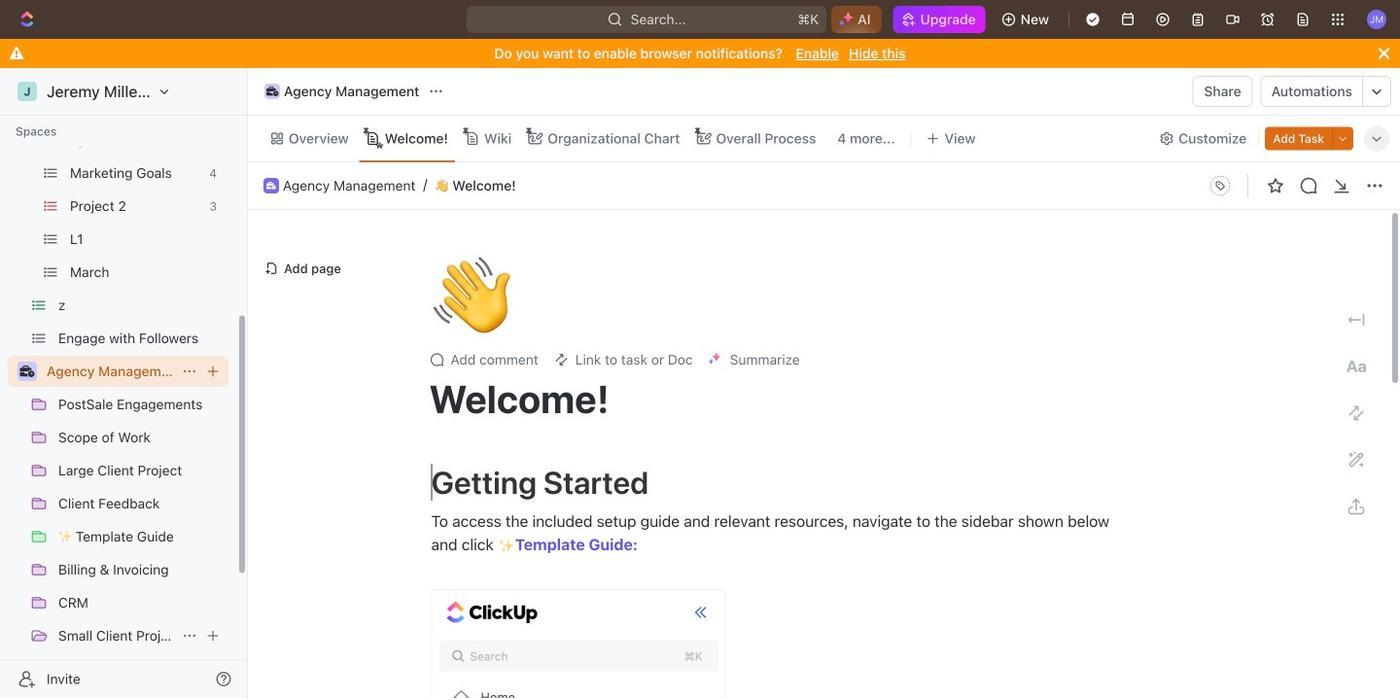 Task type: vqa. For each thing, say whether or not it's contained in the screenshot.
option
no



Task type: describe. For each thing, give the bounding box(es) containing it.
dropdown menu image
[[1205, 170, 1236, 201]]

tree inside sidebar navigation
[[8, 58, 229, 698]]

1 vertical spatial business time image
[[267, 182, 276, 189]]

0 vertical spatial business time image
[[266, 87, 278, 96]]

business time image
[[20, 366, 35, 377]]

jeremy miller's workspace, , element
[[18, 82, 37, 101]]



Task type: locate. For each thing, give the bounding box(es) containing it.
business time image
[[266, 87, 278, 96], [267, 182, 276, 189]]

tree
[[8, 58, 229, 698]]

sidebar navigation
[[0, 27, 252, 698]]



